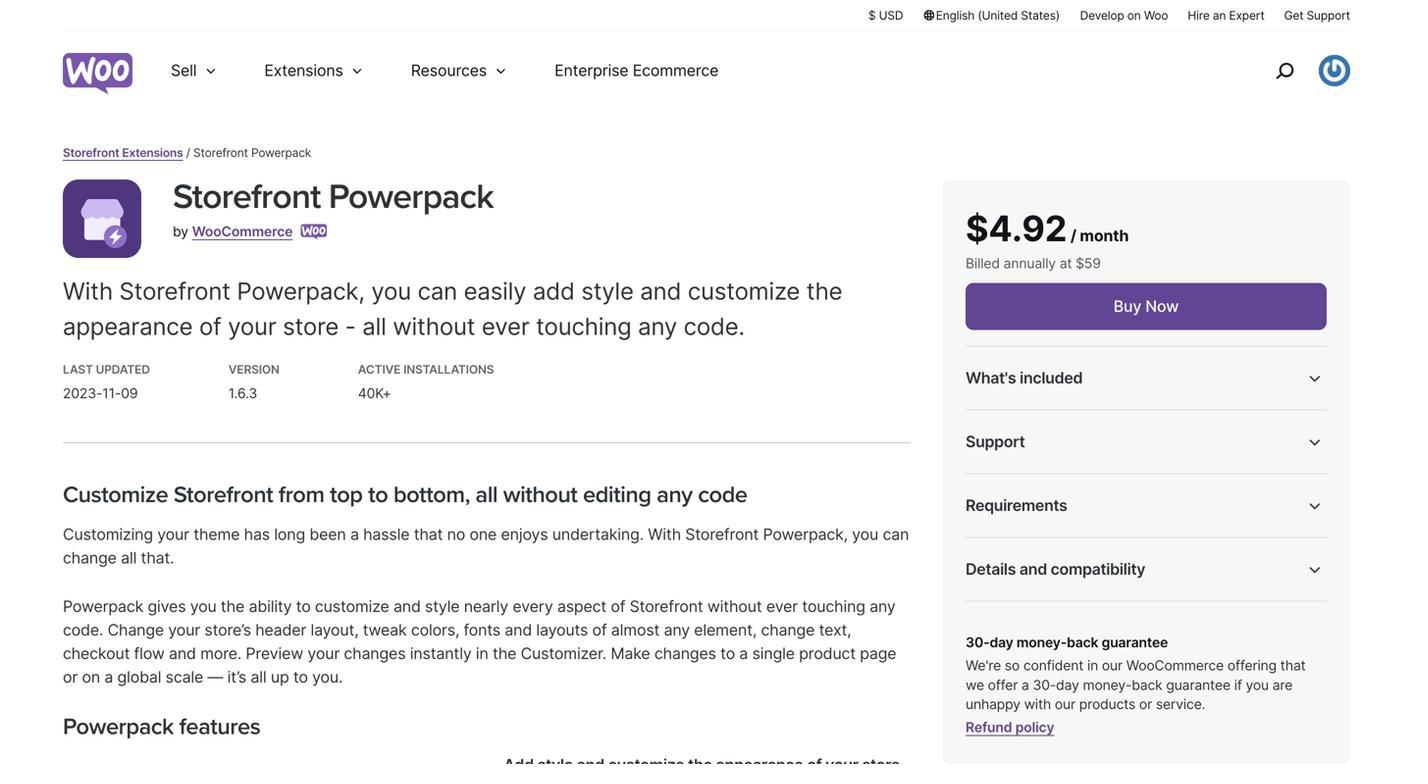 Task type: describe. For each thing, give the bounding box(es) containing it.
all inside customizing your theme has long been a hassle that no one enjoys undertaking. with storefront powerpack, you can change all that.
[[121, 548, 137, 568]]

09 inside last updated 2023-11-09
[[121, 385, 138, 402]]

customize
[[63, 482, 168, 509]]

1-year support
[[983, 434, 1076, 451]]

2.0+
[[1051, 532, 1079, 548]]

english
[[936, 8, 975, 23]]

refund
[[966, 719, 1012, 736]]

without inside with storefront powerpack, you can easily add style and customize the appearance of your store - all without ever touching any code.
[[393, 312, 475, 341]]

appearance
[[63, 312, 193, 341]]

enterprise
[[555, 61, 628, 80]]

money- for 30-day money-back guarantee
[[1033, 464, 1082, 481]]

with
[[1024, 696, 1051, 713]]

style inside with storefront powerpack, you can easily add style and customize the appearance of your store - all without ever touching any code.
[[581, 277, 634, 306]]

0 vertical spatial policy
[[1045, 564, 1084, 581]]

-
[[345, 312, 356, 341]]

change inside customizing your theme has long been a hassle that no one enjoys undertaking. with storefront powerpack, you can change all that.
[[63, 548, 117, 568]]

—
[[208, 668, 223, 687]]

customize storefront from top to bottom, all without editing any code
[[63, 482, 747, 509]]

customizing
[[63, 525, 153, 544]]

day for 30-day money-back guarantee
[[1006, 464, 1029, 481]]

chevron up image for what's included
[[1303, 367, 1327, 390]]

you.
[[312, 668, 343, 687]]

1 horizontal spatial by
[[1031, 468, 1049, 487]]

1 vertical spatial without
[[503, 482, 577, 509]]

checkout
[[63, 644, 130, 664]]

ever inside with storefront powerpack, you can easily add style and customize the appearance of your store - all without ever touching any code.
[[482, 312, 530, 341]]

billed
[[966, 255, 1000, 272]]

search image
[[1269, 55, 1300, 86]]

breadcrumb element
[[63, 144, 1350, 162]]

requirements
[[966, 496, 1067, 515]]

chevron up image for support
[[1303, 430, 1327, 454]]

extensions for storefront extensions / storefront powerpack
[[122, 146, 183, 160]]

make
[[611, 644, 650, 664]]

active
[[358, 363, 401, 377]]

all inside with storefront powerpack, you can easily add style and customize the appearance of your store - all without ever touching any code.
[[362, 312, 386, 341]]

2 vertical spatial guarantee
[[1166, 677, 1231, 694]]

hire
[[1188, 8, 1210, 23]]

1-year extension updates
[[983, 404, 1143, 421]]

more.
[[200, 644, 242, 664]]

your up you.
[[308, 644, 340, 664]]

1 horizontal spatial support
[[1307, 8, 1350, 23]]

get support
[[1284, 8, 1350, 23]]

support
[[1026, 434, 1076, 451]]

gives
[[148, 597, 186, 616]]

change inside powerpack gives you the ability to customize and style nearly every aspect of storefront without ever touching any code. change your store's header layout, tweak colors, fonts and layouts of almost any element, change text, checkout flow and more. preview your changes instantly in the customizer. make changes to a single product page or on a global scale — it's all up to you.
[[761, 621, 815, 640]]

ability
[[249, 597, 292, 616]]

customize inside with storefront powerpack, you can easily add style and customize the appearance of your store - all without ever touching any code.
[[688, 277, 800, 306]]

1 horizontal spatial 11-
[[1142, 648, 1161, 665]]

with storefront powerpack, you can easily add style and customize the appearance of your store - all without ever touching any code.
[[63, 277, 842, 341]]

your down 'gives'
[[168, 621, 200, 640]]

so
[[1005, 658, 1020, 674]]

category
[[966, 686, 1026, 702]]

to down element,
[[720, 644, 735, 664]]

included
[[1020, 369, 1083, 388]]

storefront from
[[174, 482, 324, 509]]

if
[[1234, 677, 1242, 694]]

year for extension
[[995, 404, 1023, 421]]

1 vertical spatial our
[[1055, 696, 1076, 713]]

all inside powerpack gives you the ability to customize and style nearly every aspect of storefront without ever touching any code. change your store's header layout, tweak colors, fonts and layouts of almost any element, change text, checkout flow and more. preview your changes instantly in the customizer. make changes to a single product page or on a global scale — it's all up to you.
[[251, 668, 266, 687]]

header
[[255, 621, 306, 640]]

or inside 30-day money-back guarantee we're so confident in our woocommerce offering that we offer a 30-day money-back guarantee if you are unhappy with our products or service. refund policy
[[1139, 696, 1152, 713]]

offering
[[1228, 658, 1277, 674]]

you inside powerpack gives you the ability to customize and style nearly every aspect of storefront without ever touching any code. change your store's header layout, tweak colors, fonts and layouts of almost any element, change text, checkout flow and more. preview your changes instantly in the customizer. make changes to a single product page or on a global scale — it's all up to you.
[[190, 597, 217, 616]]

no
[[447, 525, 465, 544]]

0 vertical spatial woocommerce
[[192, 223, 293, 240]]

of for storefront
[[611, 597, 625, 616]]

single
[[752, 644, 795, 664]]

1- for 1-year extension updates
[[983, 404, 995, 421]]

easily
[[464, 277, 526, 306]]

customizer.
[[521, 644, 606, 664]]

you inside customizing your theme has long been a hassle that no one enjoys undertaking. with storefront powerpack, you can change all that.
[[852, 525, 878, 544]]

colors,
[[411, 621, 459, 640]]

at
[[1060, 255, 1072, 272]]

storefront extensions / storefront powerpack
[[63, 146, 311, 160]]

storefront inside customizing your theme has long been a hassle that no one enjoys undertaking. with storefront powerpack, you can change all that.
[[685, 525, 759, 544]]

you inside with storefront powerpack, you can easily add style and customize the appearance of your store - all without ever touching any code.
[[371, 277, 411, 306]]

back for 30-day money-back guarantee we're so confident in our woocommerce offering that we offer a 30-day money-back guarantee if you are unhappy with our products or service. refund policy
[[1067, 635, 1098, 651]]

extensions inside button
[[264, 61, 343, 80]]

expert
[[1229, 8, 1265, 23]]

enjoys
[[501, 525, 548, 544]]

11- inside last updated 2023-11-09
[[102, 385, 121, 402]]

we're
[[966, 658, 1001, 674]]

with inside with storefront powerpack, you can easily add style and customize the appearance of your store - all without ever touching any code.
[[63, 277, 113, 306]]

storefront down 2023-11-09 version history
[[1103, 686, 1169, 702]]

storefront inside with storefront powerpack, you can easily add style and customize the appearance of your store - all without ever touching any code.
[[119, 277, 230, 306]]

develop on woo
[[1080, 8, 1168, 23]]

states)
[[1021, 8, 1060, 23]]

1 vertical spatial woocommerce
[[1053, 468, 1168, 487]]

see privacy policy link
[[966, 564, 1084, 581]]

layouts
[[536, 621, 588, 640]]

storefront powerpack
[[173, 176, 494, 218]]

extension
[[1026, 404, 1088, 421]]

touching inside with storefront powerpack, you can easily add style and customize the appearance of your store - all without ever touching any code.
[[536, 312, 632, 341]]

refund policy link
[[966, 719, 1054, 736]]

fonts
[[464, 621, 500, 640]]

ecommerce
[[633, 61, 719, 80]]

with inside customizing your theme has long been a hassle that no one enjoys undertaking. with storefront powerpack, you can change all that.
[[648, 525, 681, 544]]

extensions button
[[241, 31, 387, 110]]

can inside with storefront powerpack, you can easily add style and customize the appearance of your store - all without ever touching any code.
[[418, 277, 457, 306]]

layout,
[[311, 621, 359, 640]]

nearly
[[464, 597, 508, 616]]

buy now
[[1114, 297, 1179, 316]]

extensions for storefront extensions
[[1173, 686, 1244, 702]]

0 vertical spatial version
[[228, 363, 279, 377]]

english (united states)
[[936, 8, 1060, 23]]

month
[[1080, 226, 1129, 245]]

theme
[[194, 525, 240, 544]]

powerpack inside powerpack gives you the ability to customize and style nearly every aspect of storefront without ever touching any code. change your store's header layout, tweak colors, fonts and layouts of almost any element, change text, checkout flow and more. preview your changes instantly in the customizer. make changes to a single product page or on a global scale — it's all up to you.
[[63, 597, 143, 616]]

1 horizontal spatial of
[[592, 621, 607, 640]]

code
[[698, 482, 747, 509]]

add
[[533, 277, 575, 306]]

active installations 40k+
[[358, 363, 494, 402]]

ever inside powerpack gives you the ability to customize and style nearly every aspect of storefront without ever touching any code. change your store's header layout, tweak colors, fonts and layouts of almost any element, change text, checkout flow and more. preview your changes instantly in the customizer. make changes to a single product page or on a global scale — it's all up to you.
[[766, 597, 798, 616]]

storefront extensions
[[1103, 686, 1244, 702]]

what's
[[966, 369, 1016, 388]]

powerpack inside breadcrumb element
[[251, 146, 311, 160]]

chevron up image for requirements
[[1303, 494, 1327, 518]]

30- for 30-day money-back guarantee
[[983, 464, 1006, 481]]

history
[[1235, 648, 1282, 665]]

changes instantly
[[344, 644, 472, 664]]

annually
[[1004, 255, 1056, 272]]

storefront up by woocommerce
[[173, 176, 320, 218]]

buy now link
[[966, 283, 1327, 330]]

we
[[966, 677, 984, 694]]

are
[[1273, 677, 1293, 694]]

global
[[117, 668, 161, 687]]

compatibility
[[1051, 560, 1145, 579]]

see privacy policy
[[966, 564, 1084, 581]]

money- for 30-day money-back guarantee we're so confident in our woocommerce offering that we offer a 30-day money-back guarantee if you are unhappy with our products or service. refund policy
[[1017, 635, 1067, 651]]

flow
[[134, 644, 165, 664]]

version 1.6.3
[[228, 363, 279, 402]]

changes
[[654, 644, 716, 664]]

0 vertical spatial our
[[1102, 658, 1123, 674]]

store's
[[205, 621, 251, 640]]

customize inside powerpack gives you the ability to customize and style nearly every aspect of storefront without ever touching any code. change your store's header layout, tweak colors, fonts and layouts of almost any element, change text, checkout flow and more. preview your changes instantly in the customizer. make changes to a single product page or on a global scale — it's all up to you.
[[315, 597, 389, 616]]

2 vertical spatial money-
[[1083, 677, 1132, 694]]

/ storefront
[[186, 146, 248, 160]]

that inside customizing your theme has long been a hassle that no one enjoys undertaking. with storefront powerpack, you can change all that.
[[414, 525, 443, 544]]



Task type: vqa. For each thing, say whether or not it's contained in the screenshot.
USING within 'With your own ecommerce store, you can carve out a distinct brand identity and personality. That's much harder to do when partnering or selling to an ecommerce aggregator or using multichannel retail software.'
no



Task type: locate. For each thing, give the bounding box(es) containing it.
30- up with
[[1033, 677, 1056, 694]]

0 vertical spatial storefront extensions link
[[63, 146, 183, 160]]

1 horizontal spatial extensions
[[264, 61, 343, 80]]

policy down with
[[1015, 719, 1054, 736]]

1- down what's
[[983, 404, 995, 421]]

a down 'checkout'
[[104, 668, 113, 687]]

0 horizontal spatial change
[[63, 548, 117, 568]]

code. inside powerpack gives you the ability to customize and style nearly every aspect of storefront without ever touching any code. change your store's header layout, tweak colors, fonts and layouts of almost any element, change text, checkout flow and more. preview your changes instantly in the customizer. make changes to a single product page or on a global scale — it's all up to you.
[[63, 621, 103, 640]]

that inside 30-day money-back guarantee we're so confident in our woocommerce offering that we offer a 30-day money-back guarantee if you are unhappy with our products or service. refund policy
[[1280, 658, 1306, 674]]

change down the customizing
[[63, 548, 117, 568]]

0 vertical spatial the
[[806, 277, 842, 306]]

offer
[[988, 677, 1018, 694]]

0 horizontal spatial without
[[393, 312, 475, 341]]

storefront down code
[[685, 525, 759, 544]]

style up colors,
[[425, 597, 460, 616]]

0 horizontal spatial storefront extensions link
[[63, 146, 183, 160]]

1 1- from the top
[[983, 404, 995, 421]]

back up service.
[[1132, 677, 1162, 694]]

all left that.
[[121, 548, 137, 568]]

confident
[[1023, 658, 1084, 674]]

woocommerce up the storefront extensions
[[1126, 658, 1224, 674]]

guarantee up the storefront extensions
[[1102, 635, 1168, 651]]

0 vertical spatial chevron up image
[[1303, 430, 1327, 454]]

11- up the storefront extensions
[[1142, 648, 1161, 665]]

customize
[[688, 277, 800, 306], [315, 597, 389, 616]]

money-
[[1033, 464, 1082, 481], [1017, 635, 1067, 651], [1083, 677, 1132, 694]]

version history button
[[1182, 645, 1282, 668]]

with up the appearance
[[63, 277, 113, 306]]

all left up
[[251, 668, 266, 687]]

by down the 1-year support
[[1031, 468, 1049, 487]]

woo
[[1144, 8, 1168, 23]]

1 vertical spatial day
[[990, 635, 1013, 651]]

long
[[274, 525, 305, 544]]

resources button
[[387, 31, 531, 110]]

1 vertical spatial 11-
[[1142, 648, 1161, 665]]

0 vertical spatial 11-
[[102, 385, 121, 402]]

1 horizontal spatial in
[[1087, 658, 1098, 674]]

been
[[310, 525, 346, 544]]

0 horizontal spatial that
[[414, 525, 443, 544]]

last for last updated 2023-11-09
[[63, 363, 93, 377]]

details and compatibility
[[966, 560, 1145, 579]]

11-
[[102, 385, 121, 402], [1142, 648, 1161, 665]]

our
[[1102, 658, 1123, 674], [1055, 696, 1076, 713]]

2023-
[[63, 385, 102, 402], [1103, 648, 1142, 665]]

a
[[350, 525, 359, 544], [739, 644, 748, 664], [104, 668, 113, 687], [1022, 677, 1029, 694]]

1 horizontal spatial with
[[648, 525, 681, 544]]

with down the editing
[[648, 525, 681, 544]]

last left updated
[[63, 363, 93, 377]]

2023-11-09 version history
[[1103, 648, 1282, 665]]

0 vertical spatial year
[[995, 404, 1023, 421]]

1 year from the top
[[995, 404, 1023, 421]]

1 horizontal spatial code.
[[684, 312, 745, 341]]

of right the appearance
[[199, 312, 221, 341]]

1 vertical spatial chevron up image
[[1303, 558, 1327, 582]]

on down 'checkout'
[[82, 668, 100, 687]]

1- up handled
[[983, 434, 995, 451]]

0 vertical spatial without
[[393, 312, 475, 341]]

that up the are
[[1280, 658, 1306, 674]]

1 vertical spatial 2023-
[[1103, 648, 1142, 665]]

30- for 30-day money-back guarantee we're so confident in our woocommerce offering that we offer a 30-day money-back guarantee if you are unhappy with our products or service. refund policy
[[966, 635, 990, 651]]

(united
[[978, 8, 1018, 23]]

money- up the confident
[[1017, 635, 1067, 651]]

2 horizontal spatial of
[[611, 597, 625, 616]]

on inside powerpack gives you the ability to customize and style nearly every aspect of storefront without ever touching any code. change your store's header layout, tweak colors, fonts and layouts of almost any element, change text, checkout flow and more. preview your changes instantly in the customizer. make changes to a single product page or on a global scale — it's all up to you.
[[82, 668, 100, 687]]

1 horizontal spatial 09
[[1161, 648, 1178, 665]]

last up we
[[966, 648, 993, 665]]

1 horizontal spatial version
[[1182, 648, 1232, 665]]

1 chevron up image from the top
[[1303, 367, 1327, 390]]

2 horizontal spatial the
[[806, 277, 842, 306]]

or left service.
[[1139, 696, 1152, 713]]

sell button
[[147, 31, 241, 110]]

2 vertical spatial day
[[1056, 677, 1079, 694]]

2 vertical spatial back
[[1132, 677, 1162, 694]]

woocommerce left "developed by woocommerce" "icon"
[[192, 223, 293, 240]]

woocommerce link for by
[[192, 223, 293, 240]]

of for your
[[199, 312, 221, 341]]

0 vertical spatial ever
[[482, 312, 530, 341]]

1 vertical spatial or
[[1139, 696, 1152, 713]]

0 vertical spatial code.
[[684, 312, 745, 341]]

40k+
[[358, 385, 391, 402]]

version up the storefront extensions
[[1182, 648, 1232, 665]]

extensions inside breadcrumb element
[[122, 146, 183, 160]]

in inside powerpack gives you the ability to customize and style nearly every aspect of storefront without ever touching any code. change your store's header layout, tweak colors, fonts and layouts of almost any element, change text, checkout flow and more. preview your changes instantly in the customizer. make changes to a single product page or on a global scale — it's all up to you.
[[476, 644, 488, 664]]

text,
[[819, 621, 851, 640]]

0 vertical spatial by
[[173, 223, 188, 240]]

back down 'updates'
[[1082, 464, 1112, 481]]

0 horizontal spatial 2023-
[[63, 385, 102, 402]]

by woocommerce
[[173, 223, 293, 240]]

0 horizontal spatial 09
[[121, 385, 138, 402]]

day for 30-day money-back guarantee we're so confident in our woocommerce offering that we offer a 30-day money-back guarantee if you are unhappy with our products or service. refund policy
[[990, 635, 1013, 651]]

1 horizontal spatial can
[[883, 525, 909, 544]]

powerpack gives you the ability to customize and style nearly every aspect of storefront without ever touching any code. change your store's header layout, tweak colors, fonts and layouts of almost any element, change text, checkout flow and more. preview your changes instantly in the customizer. make changes to a single product page or on a global scale — it's all up to you.
[[63, 597, 896, 687]]

guarantee for 30-day money-back guarantee
[[1116, 464, 1180, 481]]

2 horizontal spatial extensions
[[1173, 686, 1244, 702]]

1 vertical spatial storefront extensions link
[[1103, 686, 1244, 702]]

of down the aspect
[[592, 621, 607, 640]]

store
[[283, 312, 339, 341]]

your inside with storefront powerpack, you can easily add style and customize the appearance of your store - all without ever touching any code.
[[228, 312, 276, 341]]

your inside customizing your theme has long been a hassle that no one enjoys undertaking. with storefront powerpack, you can change all that.
[[157, 525, 189, 544]]

can inside customizing your theme has long been a hassle that no one enjoys undertaking. with storefront powerpack, you can change all that.
[[883, 525, 909, 544]]

2 vertical spatial of
[[592, 621, 607, 640]]

day down the 1-year support
[[1006, 464, 1029, 481]]

$4.92 / month billed annually at $59
[[966, 207, 1129, 272]]

style
[[581, 277, 634, 306], [425, 597, 460, 616]]

1 horizontal spatial touching
[[802, 597, 865, 616]]

guarantee up service.
[[1166, 677, 1231, 694]]

one
[[470, 525, 497, 544]]

chevron up image for details and compatibility
[[1303, 558, 1327, 582]]

$ usd button
[[868, 7, 903, 24]]

1 horizontal spatial that
[[1280, 658, 1306, 674]]

that left no
[[414, 525, 443, 544]]

0 horizontal spatial customize
[[315, 597, 389, 616]]

1 vertical spatial year
[[995, 434, 1023, 451]]

chevron up image
[[1303, 367, 1327, 390], [1303, 558, 1327, 582]]

features
[[179, 713, 260, 741]]

your up version 1.6.3
[[228, 312, 276, 341]]

developed by woocommerce image
[[301, 224, 327, 240]]

$
[[868, 8, 876, 23]]

guarantee for 30-day money-back guarantee we're so confident in our woocommerce offering that we offer a 30-day money-back guarantee if you are unhappy with our products or service. refund policy
[[1102, 635, 1168, 651]]

a inside 30-day money-back guarantee we're so confident in our woocommerce offering that we offer a 30-day money-back guarantee if you are unhappy with our products or service. refund policy
[[1022, 677, 1029, 694]]

2 1- from the top
[[983, 434, 995, 451]]

storefront extensions link up product icon
[[63, 146, 183, 160]]

0 horizontal spatial extensions
[[122, 146, 183, 160]]

1 vertical spatial that
[[1280, 658, 1306, 674]]

0 horizontal spatial powerpack,
[[237, 277, 365, 306]]

on inside 'link'
[[1127, 8, 1141, 23]]

money- down support
[[1033, 464, 1082, 481]]

0 vertical spatial last
[[63, 363, 93, 377]]

ever up 'single' at bottom
[[766, 597, 798, 616]]

without up 'enjoys'
[[503, 482, 577, 509]]

hire an expert
[[1188, 8, 1265, 23]]

0 horizontal spatial last
[[63, 363, 93, 377]]

support right get
[[1307, 8, 1350, 23]]

a down element,
[[739, 644, 748, 664]]

0 vertical spatial customize
[[688, 277, 800, 306]]

0 horizontal spatial by
[[173, 223, 188, 240]]

2 vertical spatial woocommerce
[[1126, 658, 1224, 674]]

style inside powerpack gives you the ability to customize and style nearly every aspect of storefront without ever touching any code. change your store's header layout, tweak colors, fonts and layouts of almost any element, change text, checkout flow and more. preview your changes instantly in the customizer. make changes to a single product page or on a global scale — it's all up to you.
[[425, 597, 460, 616]]

30- up we're
[[966, 635, 990, 651]]

without up "installations"
[[393, 312, 475, 341]]

in inside 30-day money-back guarantee we're so confident in our woocommerce offering that we offer a 30-day money-back guarantee if you are unhappy with our products or service. refund policy
[[1087, 658, 1098, 674]]

$ usd
[[868, 8, 903, 23]]

day
[[1006, 464, 1029, 481], [990, 635, 1013, 651], [1056, 677, 1079, 694]]

0 horizontal spatial of
[[199, 312, 221, 341]]

touching inside powerpack gives you the ability to customize and style nearly every aspect of storefront without ever touching any code. change your store's header layout, tweak colors, fonts and layouts of almost any element, change text, checkout flow and more. preview your changes instantly in the customizer. make changes to a single product page or on a global scale — it's all up to you.
[[802, 597, 865, 616]]

powerpack, inside customizing your theme has long been a hassle that no one enjoys undertaking. with storefront powerpack, you can change all that.
[[763, 525, 848, 544]]

2023- up products
[[1103, 648, 1142, 665]]

last update
[[966, 648, 1042, 665]]

0 vertical spatial support
[[1307, 8, 1350, 23]]

0 horizontal spatial with
[[63, 277, 113, 306]]

1 chevron up image from the top
[[1303, 430, 1327, 454]]

all up one
[[475, 482, 498, 509]]

0 vertical spatial change
[[63, 548, 117, 568]]

or down 'checkout'
[[63, 668, 78, 687]]

now
[[1146, 297, 1179, 316]]

touching down add
[[536, 312, 632, 341]]

to right top
[[368, 482, 388, 509]]

1 vertical spatial on
[[82, 668, 100, 687]]

1 vertical spatial code.
[[63, 621, 103, 640]]

woocommerce
[[192, 223, 293, 240], [1053, 468, 1168, 487], [1126, 658, 1224, 674]]

1 vertical spatial powerpack,
[[763, 525, 848, 544]]

2 chevron up image from the top
[[1303, 494, 1327, 518]]

1 horizontal spatial 2023-
[[1103, 648, 1142, 665]]

0 horizontal spatial our
[[1055, 696, 1076, 713]]

change up 'single' at bottom
[[761, 621, 815, 640]]

without inside powerpack gives you the ability to customize and style nearly every aspect of storefront without ever touching any code. change your store's header layout, tweak colors, fonts and layouts of almost any element, change text, checkout flow and more. preview your changes instantly in the customizer. make changes to a single product page or on a global scale — it's all up to you.
[[707, 597, 762, 616]]

30-day money-back guarantee we're so confident in our woocommerce offering that we offer a 30-day money-back guarantee if you are unhappy with our products or service. refund policy
[[966, 635, 1306, 736]]

2 vertical spatial 30-
[[1033, 677, 1056, 694]]

woocommerce link left "developed by woocommerce" "icon"
[[192, 223, 293, 240]]

chevron up image
[[1303, 430, 1327, 454], [1303, 494, 1327, 518]]

by down storefront extensions / storefront powerpack
[[173, 223, 188, 240]]

storefront extensions link down 2023-11-09 version history
[[1103, 686, 1244, 702]]

support
[[1307, 8, 1350, 23], [966, 432, 1025, 452]]

0 horizontal spatial the
[[221, 597, 245, 616]]

0 vertical spatial with
[[63, 277, 113, 306]]

storefront 2.0+
[[983, 532, 1079, 548]]

1 vertical spatial support
[[966, 432, 1025, 452]]

2 vertical spatial extensions
[[1173, 686, 1244, 702]]

storefront up almost on the bottom
[[630, 597, 703, 616]]

year up handled
[[995, 434, 1023, 451]]

installations
[[403, 363, 494, 377]]

1-
[[983, 404, 995, 421], [983, 434, 995, 451]]

0 horizontal spatial ever
[[482, 312, 530, 341]]

2 chevron up image from the top
[[1303, 558, 1327, 582]]

woocommerce inside 30-day money-back guarantee we're so confident in our woocommerce offering that we offer a 30-day money-back guarantee if you are unhappy with our products or service. refund policy
[[1126, 658, 1224, 674]]

develop on woo link
[[1080, 7, 1168, 24]]

ever down easily
[[482, 312, 530, 341]]

or inside powerpack gives you the ability to customize and style nearly every aspect of storefront without ever touching any code. change your store's header layout, tweak colors, fonts and layouts of almost any element, change text, checkout flow and more. preview your changes instantly in the customizer. make changes to a single product page or on a global scale — it's all up to you.
[[63, 668, 78, 687]]

1 vertical spatial of
[[611, 597, 625, 616]]

1 vertical spatial chevron up image
[[1303, 494, 1327, 518]]

handled by woocommerce
[[966, 468, 1168, 487]]

2023- down updated
[[63, 385, 102, 402]]

policy down 2.0+
[[1045, 564, 1084, 581]]

1 horizontal spatial storefront extensions link
[[1103, 686, 1244, 702]]

aspect
[[557, 597, 606, 616]]

countries
[[966, 722, 1029, 738]]

powerpack,
[[237, 277, 365, 306], [763, 525, 848, 544]]

code.
[[684, 312, 745, 341], [63, 621, 103, 640]]

storefront up the appearance
[[119, 277, 230, 306]]

0 vertical spatial of
[[199, 312, 221, 341]]

any inside with storefront powerpack, you can easily add style and customize the appearance of your store - all without ever touching any code.
[[638, 312, 677, 341]]

30- up requirements
[[983, 464, 1006, 481]]

woocommerce link down 'updates'
[[1053, 468, 1168, 487]]

guarantee down 'updates'
[[1116, 464, 1180, 481]]

of
[[199, 312, 221, 341], [611, 597, 625, 616], [592, 621, 607, 640]]

customizing your theme has long been a hassle that no one enjoys undertaking. with storefront powerpack, you can change all that.
[[63, 525, 909, 568]]

you inside 30-day money-back guarantee we're so confident in our woocommerce offering that we offer a 30-day money-back guarantee if you are unhappy with our products or service. refund policy
[[1246, 677, 1269, 694]]

the inside with storefront powerpack, you can easily add style and customize the appearance of your store - all without ever touching any code.
[[806, 277, 842, 306]]

2 vertical spatial the
[[493, 644, 516, 664]]

a inside customizing your theme has long been a hassle that no one enjoys undertaking. with storefront powerpack, you can change all that.
[[350, 525, 359, 544]]

0 vertical spatial chevron up image
[[1303, 367, 1327, 390]]

0 horizontal spatial or
[[63, 668, 78, 687]]

0 vertical spatial 09
[[121, 385, 138, 402]]

usd
[[879, 8, 903, 23]]

on
[[1127, 8, 1141, 23], [82, 668, 100, 687]]

your
[[228, 312, 276, 341], [157, 525, 189, 544], [168, 621, 200, 640], [308, 644, 340, 664]]

1 vertical spatial the
[[221, 597, 245, 616]]

storefront extensions link inside breadcrumb element
[[63, 146, 183, 160]]

09 up the storefront extensions
[[1161, 648, 1178, 665]]

0 vertical spatial can
[[418, 277, 457, 306]]

our right with
[[1055, 696, 1076, 713]]

in down fonts at the left bottom of the page
[[476, 644, 488, 664]]

1 vertical spatial policy
[[1015, 719, 1054, 736]]

can
[[418, 277, 457, 306], [883, 525, 909, 544]]

guarantee
[[1116, 464, 1180, 481], [1102, 635, 1168, 651], [1166, 677, 1231, 694]]

open account menu image
[[1319, 55, 1350, 86]]

update
[[997, 648, 1042, 665]]

of inside with storefront powerpack, you can easily add style and customize the appearance of your store - all without ever touching any code.
[[199, 312, 221, 341]]

last for last update
[[966, 648, 993, 665]]

get support link
[[1284, 7, 1350, 24]]

develop
[[1080, 8, 1124, 23]]

without
[[393, 312, 475, 341], [503, 482, 577, 509], [707, 597, 762, 616]]

last inside last updated 2023-11-09
[[63, 363, 93, 377]]

touching
[[536, 312, 632, 341], [802, 597, 865, 616]]

it's
[[227, 668, 246, 687]]

version up 1.6.3
[[228, 363, 279, 377]]

storefront up the privacy
[[983, 532, 1047, 548]]

support up handled
[[966, 432, 1025, 452]]

0 vertical spatial that
[[414, 525, 443, 544]]

money- up products
[[1083, 677, 1132, 694]]

woocommerce down 'updates'
[[1053, 468, 1168, 487]]

touching up text,
[[802, 597, 865, 616]]

your up that.
[[157, 525, 189, 544]]

our up products
[[1102, 658, 1123, 674]]

0 vertical spatial guarantee
[[1116, 464, 1180, 481]]

service navigation menu element
[[1234, 39, 1350, 103]]

1 vertical spatial customize
[[315, 597, 389, 616]]

1 vertical spatial by
[[1031, 468, 1049, 487]]

in right the confident
[[1087, 658, 1098, 674]]

11- down updated
[[102, 385, 121, 402]]

storefront up product icon
[[63, 146, 119, 160]]

to up header
[[296, 597, 311, 616]]

a right offer
[[1022, 677, 1029, 694]]

an
[[1213, 8, 1226, 23]]

back up the confident
[[1067, 635, 1098, 651]]

1 vertical spatial extensions
[[122, 146, 183, 160]]

a right been
[[350, 525, 359, 544]]

style right add
[[581, 277, 634, 306]]

unhappy
[[966, 696, 1020, 713]]

30-day money-back guarantee
[[983, 464, 1180, 481]]

1 vertical spatial can
[[883, 525, 909, 544]]

09 down updated
[[121, 385, 138, 402]]

1 vertical spatial touching
[[802, 597, 865, 616]]

almost
[[611, 621, 660, 640]]

2 year from the top
[[995, 434, 1023, 451]]

1 horizontal spatial customize
[[688, 277, 800, 306]]

0 horizontal spatial can
[[418, 277, 457, 306]]

year up the 1-year support
[[995, 404, 1023, 421]]

day down the confident
[[1056, 677, 1079, 694]]

woocommerce link for handled by
[[1053, 468, 1168, 487]]

1- for 1-year support
[[983, 434, 995, 451]]

powerpack, inside with storefront powerpack, you can easily add style and customize the appearance of your store - all without ever touching any code.
[[237, 277, 365, 306]]

all right -
[[362, 312, 386, 341]]

products
[[1079, 696, 1136, 713]]

0 horizontal spatial in
[[476, 644, 488, 664]]

of up almost on the bottom
[[611, 597, 625, 616]]

0 vertical spatial day
[[1006, 464, 1029, 481]]

version
[[228, 363, 279, 377], [1182, 648, 1232, 665]]

and inside with storefront powerpack, you can easily add style and customize the appearance of your store - all without ever touching any code.
[[640, 277, 681, 306]]

storefront extensions link
[[63, 146, 183, 160], [1103, 686, 1244, 702]]

storefront inside powerpack gives you the ability to customize and style nearly every aspect of storefront without ever touching any code. change your store's header layout, tweak colors, fonts and layouts of almost any element, change text, checkout flow and more. preview your changes instantly in the customizer. make changes to a single product page or on a global scale — it's all up to you.
[[630, 597, 703, 616]]

1 horizontal spatial change
[[761, 621, 815, 640]]

to right up
[[293, 668, 308, 687]]

0 vertical spatial money-
[[1033, 464, 1082, 481]]

year for support
[[995, 434, 1023, 451]]

on left woo
[[1127, 8, 1141, 23]]

2023- inside last updated 2023-11-09
[[63, 385, 102, 402]]

updated
[[96, 363, 150, 377]]

storefront inside breadcrumb element
[[63, 146, 119, 160]]

0 vertical spatial back
[[1082, 464, 1112, 481]]

change
[[63, 548, 117, 568], [761, 621, 815, 640]]

powerpack features
[[63, 713, 260, 741]]

code. inside with storefront powerpack, you can easily add style and customize the appearance of your store - all without ever touching any code.
[[684, 312, 745, 341]]

scale
[[165, 668, 203, 687]]

1 vertical spatial version
[[1182, 648, 1232, 665]]

0 horizontal spatial support
[[966, 432, 1025, 452]]

2 horizontal spatial without
[[707, 597, 762, 616]]

get
[[1284, 8, 1304, 23]]

$4.92
[[966, 207, 1067, 250]]

1 vertical spatial 1-
[[983, 434, 995, 451]]

editing
[[583, 482, 651, 509]]

without up element,
[[707, 597, 762, 616]]

product icon image
[[63, 180, 141, 258]]

1 vertical spatial change
[[761, 621, 815, 640]]

1 vertical spatial 09
[[1161, 648, 1178, 665]]

back for 30-day money-back guarantee
[[1082, 464, 1112, 481]]

1.6.3
[[228, 385, 257, 402]]

policy inside 30-day money-back guarantee we're so confident in our woocommerce offering that we offer a 30-day money-back guarantee if you are unhappy with our products or service. refund policy
[[1015, 719, 1054, 736]]

0 vertical spatial or
[[63, 668, 78, 687]]

day up the so
[[990, 635, 1013, 651]]



